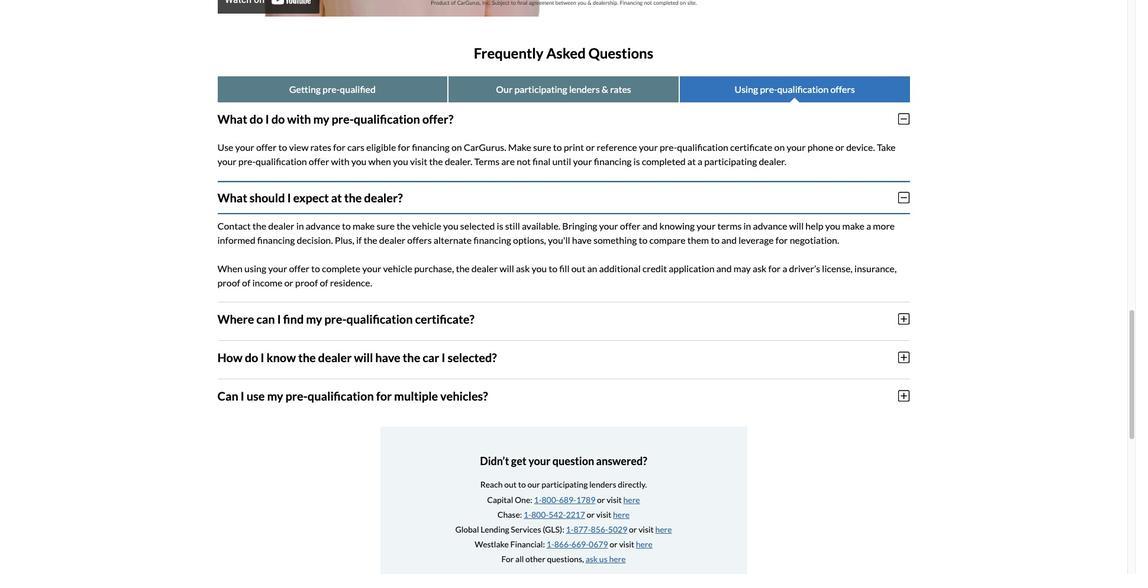 Task type: locate. For each thing, give the bounding box(es) containing it.
a right completed at the right
[[698, 156, 703, 167]]

1 vertical spatial out
[[504, 480, 517, 490]]

still
[[505, 220, 520, 231]]

i
[[265, 112, 269, 126], [287, 190, 291, 205], [277, 312, 281, 326], [261, 350, 264, 364], [442, 350, 445, 364], [241, 389, 244, 403]]

advance
[[306, 220, 340, 231], [753, 220, 788, 231]]

0 horizontal spatial in
[[296, 220, 304, 231]]

0 vertical spatial with
[[287, 112, 311, 126]]

with inside dropdown button
[[287, 112, 311, 126]]

0 vertical spatial sure
[[533, 141, 551, 153]]

what do i do with my pre-qualification offer?
[[218, 112, 454, 126]]

2 advance from the left
[[753, 220, 788, 231]]

out inside reach out to our participating lenders directly. capital one: 1-800-689-1789 or visit here chase: 1-800-542-2217 or visit here global lending services (gls): 1-877-856-5029 or visit here westlake financial: 1-866-669-0679 or visit here for all other questions, ask us here
[[504, 480, 517, 490]]

in up 'decision.'
[[296, 220, 304, 231]]

with up view at the left top of the page
[[287, 112, 311, 126]]

here link right the 0679
[[636, 539, 653, 549]]

here link down directly.
[[624, 495, 640, 505]]

1- down 2217 in the bottom of the page
[[566, 524, 574, 534]]

0 horizontal spatial proof
[[218, 277, 240, 288]]

options,
[[513, 234, 546, 245]]

you left fill
[[532, 263, 547, 274]]

are
[[501, 156, 515, 167]]

0 horizontal spatial on
[[452, 141, 462, 153]]

2 vertical spatial participating
[[542, 480, 588, 490]]

getting
[[289, 83, 321, 95]]

1 horizontal spatial out
[[572, 263, 586, 274]]

0 vertical spatial what
[[218, 112, 247, 126]]

a
[[698, 156, 703, 167], [867, 220, 871, 231], [783, 263, 787, 274]]

lenders
[[569, 83, 600, 95], [589, 480, 616, 490]]

your down print
[[573, 156, 592, 167]]

getting pre-qualified
[[289, 83, 376, 95]]

or right income
[[284, 277, 293, 288]]

of down complete
[[320, 277, 328, 288]]

0 horizontal spatial dealer.
[[445, 156, 473, 167]]

selected
[[460, 220, 495, 231]]

credit
[[643, 263, 667, 274]]

sure down dealer?
[[377, 220, 395, 231]]

0 horizontal spatial a
[[698, 156, 703, 167]]

on left cargurus.
[[452, 141, 462, 153]]

frequently asked questions tab list
[[218, 76, 910, 102]]

ask down the options,
[[516, 263, 530, 274]]

2 horizontal spatial a
[[867, 220, 871, 231]]

0 horizontal spatial make
[[353, 220, 375, 231]]

the left dealer?
[[344, 190, 362, 205]]

qualification down how do i know the dealer will have the car i selected?
[[308, 389, 374, 403]]

certificate?
[[415, 312, 475, 326]]

participating down certificate
[[704, 156, 757, 167]]

0 horizontal spatial at
[[331, 190, 342, 205]]

find
[[283, 312, 304, 326]]

is down reference on the top right of page
[[634, 156, 640, 167]]

will down the options,
[[500, 263, 514, 274]]

them
[[688, 234, 709, 245]]

1 vertical spatial sure
[[377, 220, 395, 231]]

1 vertical spatial have
[[375, 350, 401, 364]]

pre- up cars in the top left of the page
[[332, 112, 354, 126]]

expect
[[293, 190, 329, 205]]

0 vertical spatial vehicle
[[412, 220, 441, 231]]

800- up "1-800-542-2217" link
[[542, 495, 559, 505]]

1 horizontal spatial have
[[572, 234, 592, 245]]

out inside when using your offer to complete your vehicle purchase, the dealer will ask you to fill out an additional credit application and may ask for a driver's license, insurance, proof of income or proof of residence.
[[572, 263, 586, 274]]

use your offer to view rates for cars eligible for financing on cargurus. make sure to print or reference your pre-qualification certificate on your phone or device. take your pre-qualification offer with you when you visit the dealer. terms are not final until your financing is completed at a participating dealer.
[[218, 141, 896, 167]]

take
[[877, 141, 896, 153]]

a inside when using your offer to complete your vehicle purchase, the dealer will ask you to fill out an additional credit application and may ask for a driver's license, insurance, proof of income or proof of residence.
[[783, 263, 787, 274]]

0 horizontal spatial of
[[242, 277, 251, 288]]

i inside button
[[241, 389, 244, 403]]

at right expect
[[331, 190, 342, 205]]

getting pre-qualified button
[[218, 76, 448, 102]]

the inside when using your offer to complete your vehicle purchase, the dealer will ask you to fill out an additional credit application and may ask for a driver's license, insurance, proof of income or proof of residence.
[[456, 263, 470, 274]]

1 proof from the left
[[218, 277, 240, 288]]

have left car
[[375, 350, 401, 364]]

here link up 5029
[[613, 509, 630, 520]]

dealer down should
[[268, 220, 294, 231]]

0 horizontal spatial with
[[287, 112, 311, 126]]

have down bringing
[[572, 234, 592, 245]]

pre- up completed at the right
[[660, 141, 677, 153]]

financing
[[412, 141, 450, 153], [594, 156, 632, 167], [257, 234, 295, 245], [474, 234, 511, 245]]

2 vertical spatial and
[[717, 263, 732, 274]]

dealer down 'alternate'
[[472, 263, 498, 274]]

here link
[[624, 495, 640, 505], [613, 509, 630, 520], [655, 524, 672, 534], [636, 539, 653, 549]]

dealer right if in the left of the page
[[379, 234, 406, 245]]

fill
[[559, 263, 570, 274]]

advance up 'decision.'
[[306, 220, 340, 231]]

1 horizontal spatial sure
[[533, 141, 551, 153]]

have inside contact the dealer in advance to make sure the vehicle you selected is still available. bringing your offer and knowing your terms in advance will help you make a more informed financing decision. plus, if the dealer offers alternate financing options, you'll have something to compare them to and leverage for negotiation.
[[572, 234, 592, 245]]

rates right &
[[610, 83, 631, 95]]

certificate
[[730, 141, 773, 153]]

out
[[572, 263, 586, 274], [504, 480, 517, 490]]

2 what from the top
[[218, 190, 247, 205]]

a left the more
[[867, 220, 871, 231]]

what inside dropdown button
[[218, 112, 247, 126]]

or right the 0679
[[610, 539, 618, 549]]

qualification
[[777, 83, 829, 95], [354, 112, 420, 126], [677, 141, 729, 153], [256, 156, 307, 167], [347, 312, 413, 326], [308, 389, 374, 403]]

i inside 'dropdown button'
[[287, 190, 291, 205]]

when
[[218, 263, 243, 274]]

1-877-856-5029 link
[[566, 524, 628, 534]]

for left multiple
[[376, 389, 392, 403]]

0 vertical spatial out
[[572, 263, 586, 274]]

answered?
[[596, 454, 647, 467]]

here
[[624, 495, 640, 505], [613, 509, 630, 520], [655, 524, 672, 534], [636, 539, 653, 549], [609, 554, 626, 564]]

1 vertical spatial at
[[331, 190, 342, 205]]

1 vertical spatial my
[[306, 312, 322, 326]]

out left "an"
[[572, 263, 586, 274]]

1 horizontal spatial of
[[320, 277, 328, 288]]

1 vertical spatial what
[[218, 190, 247, 205]]

my inside the what do i do with my pre-qualification offer? dropdown button
[[313, 112, 329, 126]]

1 horizontal spatial a
[[783, 263, 787, 274]]

2 of from the left
[[320, 277, 328, 288]]

0 vertical spatial participating
[[515, 83, 567, 95]]

i for know
[[261, 350, 264, 364]]

rates right view at the left top of the page
[[310, 141, 331, 153]]

negotiation.
[[790, 234, 840, 245]]

1 horizontal spatial on
[[774, 141, 785, 153]]

0 horizontal spatial is
[[497, 220, 503, 231]]

1- right one:
[[534, 495, 542, 505]]

have inside button
[[375, 350, 401, 364]]

1 vertical spatial with
[[331, 156, 350, 167]]

i inside "button"
[[277, 312, 281, 326]]

0 vertical spatial and
[[642, 220, 658, 231]]

1 vertical spatial lenders
[[589, 480, 616, 490]]

with
[[287, 112, 311, 126], [331, 156, 350, 167]]

0 horizontal spatial have
[[375, 350, 401, 364]]

to left 'compare'
[[639, 234, 648, 245]]

1- up services
[[524, 509, 531, 520]]

reach out to our participating lenders directly. capital one: 1-800-689-1789 or visit here chase: 1-800-542-2217 or visit here global lending services (gls): 1-877-856-5029 or visit here westlake financial: 1-866-669-0679 or visit here for all other questions, ask us here
[[455, 480, 672, 564]]

frequently
[[474, 44, 544, 62]]

to inside reach out to our participating lenders directly. capital one: 1-800-689-1789 or visit here chase: 1-800-542-2217 or visit here global lending services (gls): 1-877-856-5029 or visit here westlake financial: 1-866-669-0679 or visit here for all other questions, ask us here
[[518, 480, 526, 490]]

may
[[734, 263, 751, 274]]

at
[[688, 156, 696, 167], [331, 190, 342, 205]]

to
[[278, 141, 287, 153], [553, 141, 562, 153], [342, 220, 351, 231], [639, 234, 648, 245], [711, 234, 720, 245], [311, 263, 320, 274], [549, 263, 558, 274], [518, 480, 526, 490]]

of
[[242, 277, 251, 288], [320, 277, 328, 288]]

proof
[[218, 277, 240, 288], [295, 277, 318, 288]]

your down use
[[218, 156, 237, 167]]

0 horizontal spatial advance
[[306, 220, 340, 231]]

ask right may
[[753, 263, 767, 274]]

and left may
[[717, 263, 732, 274]]

1 horizontal spatial in
[[744, 220, 751, 231]]

1 horizontal spatial will
[[500, 263, 514, 274]]

vehicle left purchase,
[[383, 263, 412, 274]]

0 vertical spatial lenders
[[569, 83, 600, 95]]

qualification down view at the left top of the page
[[256, 156, 307, 167]]

how
[[218, 350, 243, 364]]

offer inside contact the dealer in advance to make sure the vehicle you selected is still available. bringing your offer and knowing your terms in advance will help you make a more informed financing decision. plus, if the dealer offers alternate financing options, you'll have something to compare them to and leverage for negotiation.
[[620, 220, 641, 231]]

qualified
[[340, 83, 376, 95]]

1-
[[534, 495, 542, 505], [524, 509, 531, 520], [566, 524, 574, 534], [547, 539, 554, 549]]

dealer?
[[364, 190, 403, 205]]

qualification inside "button"
[[347, 312, 413, 326]]

1 what from the top
[[218, 112, 247, 126]]

or
[[586, 141, 595, 153], [836, 141, 845, 153], [284, 277, 293, 288], [597, 495, 605, 505], [587, 509, 595, 520], [629, 524, 637, 534], [610, 539, 618, 549]]

the down offer?
[[429, 156, 443, 167]]

1 horizontal spatial is
[[634, 156, 640, 167]]

0 horizontal spatial will
[[354, 350, 373, 364]]

application
[[669, 263, 715, 274]]

dealer inside 'how do i know the dealer will have the car i selected?' button
[[318, 350, 352, 364]]

2 proof from the left
[[295, 277, 318, 288]]

what up use
[[218, 112, 247, 126]]

questions
[[589, 44, 654, 62]]

pre- down "residence."
[[324, 312, 347, 326]]

out up the capital
[[504, 480, 517, 490]]

here link for 1-877-856-5029
[[655, 524, 672, 534]]

2 plus square image from the top
[[899, 389, 910, 402]]

0 vertical spatial have
[[572, 234, 592, 245]]

for right leverage
[[776, 234, 788, 245]]

sure
[[533, 141, 551, 153], [377, 220, 395, 231]]

1 vertical spatial vehicle
[[383, 263, 412, 274]]

is inside contact the dealer in advance to make sure the vehicle you selected is still available. bringing your offer and knowing your terms in advance will help you make a more informed financing decision. plus, if the dealer offers alternate financing options, you'll have something to compare them to and leverage for negotiation.
[[497, 220, 503, 231]]

the down dealer?
[[397, 220, 410, 231]]

at right completed at the right
[[688, 156, 696, 167]]

1-866-669-0679 link
[[547, 539, 608, 549]]

use
[[218, 141, 233, 153]]

0 horizontal spatial rates
[[310, 141, 331, 153]]

1 horizontal spatial offers
[[831, 83, 855, 95]]

1 vertical spatial plus square image
[[899, 389, 910, 402]]

1- down (gls): in the left bottom of the page
[[547, 539, 554, 549]]

1 vertical spatial is
[[497, 220, 503, 231]]

866-
[[554, 539, 572, 549]]

contact the dealer in advance to make sure the vehicle you selected is still available. bringing your offer and knowing your terms in advance will help you make a more informed financing decision. plus, if the dealer offers alternate financing options, you'll have something to compare them to and leverage for negotiation.
[[218, 220, 895, 245]]

2 vertical spatial will
[[354, 350, 373, 364]]

1 horizontal spatial at
[[688, 156, 696, 167]]

1 vertical spatial a
[[867, 220, 871, 231]]

800- up (gls): in the left bottom of the page
[[531, 509, 549, 520]]

do
[[250, 112, 263, 126], [271, 112, 285, 126], [245, 350, 258, 364]]

visit down 5029
[[619, 539, 635, 549]]

1 of from the left
[[242, 277, 251, 288]]

0 horizontal spatial out
[[504, 480, 517, 490]]

contact
[[218, 220, 251, 231]]

2 vertical spatial a
[[783, 263, 787, 274]]

0 vertical spatial at
[[688, 156, 696, 167]]

or right phone
[[836, 141, 845, 153]]

i inside dropdown button
[[265, 112, 269, 126]]

can i use my pre-qualification for multiple vehicles?
[[218, 389, 488, 403]]

1 horizontal spatial make
[[843, 220, 865, 231]]

0 vertical spatial rates
[[610, 83, 631, 95]]

reach
[[480, 480, 503, 490]]

1 horizontal spatial advance
[[753, 220, 788, 231]]

vehicle up 'alternate'
[[412, 220, 441, 231]]

is inside use your offer to view rates for cars eligible for financing on cargurus. make sure to print or reference your pre-qualification certificate on your phone or device. take your pre-qualification offer with you when you visit the dealer. terms are not final until your financing is completed at a participating dealer.
[[634, 156, 640, 167]]

1 vertical spatial rates
[[310, 141, 331, 153]]

using pre-qualification offers button
[[680, 76, 910, 102]]

0 vertical spatial my
[[313, 112, 329, 126]]

1 vertical spatial will
[[500, 263, 514, 274]]

0 vertical spatial will
[[789, 220, 804, 231]]

1 horizontal spatial proof
[[295, 277, 318, 288]]

rates inside button
[[610, 83, 631, 95]]

offers inside contact the dealer in advance to make sure the vehicle you selected is still available. bringing your offer and knowing your terms in advance will help you make a more informed financing decision. plus, if the dealer offers alternate financing options, you'll have something to compare them to and leverage for negotiation.
[[407, 234, 432, 245]]

1 horizontal spatial rates
[[610, 83, 631, 95]]

plus square image
[[899, 351, 910, 364]]

decision.
[[297, 234, 333, 245]]

1 vertical spatial 800-
[[531, 509, 549, 520]]

my down the getting pre-qualified button
[[313, 112, 329, 126]]

1-800-689-1789 link
[[534, 495, 596, 505]]

0 vertical spatial offers
[[831, 83, 855, 95]]

your left phone
[[787, 141, 806, 153]]

qualification up how do i know the dealer will have the car i selected?
[[347, 312, 413, 326]]

directly.
[[618, 480, 647, 490]]

make up if in the left of the page
[[353, 220, 375, 231]]

in up leverage
[[744, 220, 751, 231]]

0 vertical spatial a
[[698, 156, 703, 167]]

offers inside button
[[831, 83, 855, 95]]

offer up expect
[[309, 156, 329, 167]]

what inside 'dropdown button'
[[218, 190, 247, 205]]

you
[[351, 156, 367, 167], [393, 156, 408, 167], [443, 220, 459, 231], [825, 220, 841, 231], [532, 263, 547, 274]]

sure inside contact the dealer in advance to make sure the vehicle you selected is still available. bringing your offer and knowing your terms in advance will help you make a more informed financing decision. plus, if the dealer offers alternate financing options, you'll have something to compare them to and leverage for negotiation.
[[377, 220, 395, 231]]

2 vertical spatial my
[[267, 389, 283, 403]]

for left cars in the top left of the page
[[333, 141, 346, 153]]

income
[[252, 277, 283, 288]]

vehicle inside when using your offer to complete your vehicle purchase, the dealer will ask you to fill out an additional credit application and may ask for a driver's license, insurance, proof of income or proof of residence.
[[383, 263, 412, 274]]

minus square image
[[899, 191, 910, 204]]

1 horizontal spatial with
[[331, 156, 350, 167]]

2 horizontal spatial will
[[789, 220, 804, 231]]

plus square image inside where can i find my pre-qualification certificate? "button"
[[899, 312, 910, 325]]

lenders inside reach out to our participating lenders directly. capital one: 1-800-689-1789 or visit here chase: 1-800-542-2217 or visit here global lending services (gls): 1-877-856-5029 or visit here westlake financial: 1-866-669-0679 or visit here for all other questions, ask us here
[[589, 480, 616, 490]]

terms
[[474, 156, 500, 167]]

1 horizontal spatial ask
[[586, 554, 598, 564]]

the inside 'dropdown button'
[[344, 190, 362, 205]]

lenders left &
[[569, 83, 600, 95]]

on right certificate
[[774, 141, 785, 153]]

1 horizontal spatial dealer.
[[759, 156, 787, 167]]

for inside contact the dealer in advance to make sure the vehicle you selected is still available. bringing your offer and knowing your terms in advance will help you make a more informed financing decision. plus, if the dealer offers alternate financing options, you'll have something to compare them to and leverage for negotiation.
[[776, 234, 788, 245]]

get
[[511, 454, 527, 467]]

leverage
[[739, 234, 774, 245]]

capital
[[487, 495, 513, 505]]

offer left view at the left top of the page
[[256, 141, 277, 153]]

your up income
[[268, 263, 287, 274]]

you right when
[[393, 156, 408, 167]]

participating inside reach out to our participating lenders directly. capital one: 1-800-689-1789 or visit here chase: 1-800-542-2217 or visit here global lending services (gls): 1-877-856-5029 or visit here westlake financial: 1-866-669-0679 or visit here for all other questions, ask us here
[[542, 480, 588, 490]]

more
[[873, 220, 895, 231]]

rates
[[610, 83, 631, 95], [310, 141, 331, 153]]

1 vertical spatial and
[[722, 234, 737, 245]]

0 horizontal spatial sure
[[377, 220, 395, 231]]

a inside use your offer to view rates for cars eligible for financing on cargurus. make sure to print or reference your pre-qualification certificate on your phone or device. take your pre-qualification offer with you when you visit the dealer. terms are not final until your financing is completed at a participating dealer.
[[698, 156, 703, 167]]

1 dealer. from the left
[[445, 156, 473, 167]]

financing down selected
[[474, 234, 511, 245]]

question
[[553, 454, 594, 467]]

for right 'eligible'
[[398, 141, 410, 153]]

ask left us
[[586, 554, 598, 564]]

i for expect
[[287, 190, 291, 205]]

proof down when
[[218, 277, 240, 288]]

offer up something
[[620, 220, 641, 231]]

0 vertical spatial plus square image
[[899, 312, 910, 325]]

here link right 5029
[[655, 524, 672, 534]]

a left driver's
[[783, 263, 787, 274]]

sure up the final
[[533, 141, 551, 153]]

542-
[[549, 509, 566, 520]]

5029
[[608, 524, 628, 534]]

and down terms
[[722, 234, 737, 245]]

1 vertical spatial offers
[[407, 234, 432, 245]]

plus square image
[[899, 312, 910, 325], [899, 389, 910, 402]]

1 vertical spatial participating
[[704, 156, 757, 167]]

chase:
[[498, 509, 522, 520]]

0 horizontal spatial offers
[[407, 234, 432, 245]]

in
[[296, 220, 304, 231], [744, 220, 751, 231]]

informed
[[218, 234, 256, 245]]

plus,
[[335, 234, 354, 245]]

ask
[[516, 263, 530, 274], [753, 263, 767, 274], [586, 554, 598, 564]]

my
[[313, 112, 329, 126], [306, 312, 322, 326], [267, 389, 283, 403]]

do inside 'how do i know the dealer will have the car i selected?' button
[[245, 350, 258, 364]]

offer down 'decision.'
[[289, 263, 310, 274]]

0 vertical spatial is
[[634, 156, 640, 167]]

using pre-qualification offers tab panel
[[218, 102, 910, 417]]

plus square image inside can i use my pre-qualification for multiple vehicles? button
[[899, 389, 910, 402]]

qualification inside button
[[777, 83, 829, 95]]

here link for 1-800-689-1789
[[624, 495, 640, 505]]

1 plus square image from the top
[[899, 312, 910, 325]]



Task type: vqa. For each thing, say whether or not it's contained in the screenshot.
at in the Use your offer to view rates for cars eligible for financing on CarGurus. Make sure to print or reference your pre-qualification certificate on your phone or device. Take your pre-qualification offer with you when you visit the dealer. Terms are not final until your financing is completed at a participating dealer.
yes



Task type: describe. For each thing, give the bounding box(es) containing it.
pre- right using
[[760, 83, 777, 95]]

689-
[[559, 495, 576, 505]]

to up until
[[553, 141, 562, 153]]

knowing
[[660, 220, 695, 231]]

and inside when using your offer to complete your vehicle purchase, the dealer will ask you to fill out an additional credit application and may ask for a driver's license, insurance, proof of income or proof of residence.
[[717, 263, 732, 274]]

will inside button
[[354, 350, 373, 364]]

the right if in the left of the page
[[364, 234, 377, 245]]

or right 1789
[[597, 495, 605, 505]]

participating inside use your offer to view rates for cars eligible for financing on cargurus. make sure to print or reference your pre-qualification certificate on your phone or device. take your pre-qualification offer with you when you visit the dealer. terms are not final until your financing is completed at a participating dealer.
[[704, 156, 757, 167]]

available.
[[522, 220, 561, 231]]

will inside when using your offer to complete your vehicle purchase, the dealer will ask you to fill out an additional credit application and may ask for a driver's license, insurance, proof of income or proof of residence.
[[500, 263, 514, 274]]

vehicles?
[[440, 389, 488, 403]]

the right the know
[[298, 350, 316, 364]]

pre- inside dropdown button
[[332, 112, 354, 126]]

at inside use your offer to view rates for cars eligible for financing on cargurus. make sure to print or reference your pre-qualification certificate on your phone or device. take your pre-qualification offer with you when you visit the dealer. terms are not final until your financing is completed at a participating dealer.
[[688, 156, 696, 167]]

driver's
[[789, 263, 820, 274]]

to left fill
[[549, 263, 558, 274]]

to left view at the left top of the page
[[278, 141, 287, 153]]

1 make from the left
[[353, 220, 375, 231]]

vehicle inside contact the dealer in advance to make sure the vehicle you selected is still available. bringing your offer and knowing your terms in advance will help you make a more informed financing decision. plus, if the dealer offers alternate financing options, you'll have something to compare them to and leverage for negotiation.
[[412, 220, 441, 231]]

to up plus,
[[342, 220, 351, 231]]

i for do
[[265, 112, 269, 126]]

lenders inside our participating lenders & rates button
[[569, 83, 600, 95]]

plus square image for where can i find my pre-qualification certificate?
[[899, 312, 910, 325]]

using
[[735, 83, 758, 95]]

the inside use your offer to view rates for cars eligible for financing on cargurus. make sure to print or reference your pre-qualification certificate on your phone or device. take your pre-qualification offer with you when you visit the dealer. terms are not final until your financing is completed at a participating dealer.
[[429, 156, 443, 167]]

to right them at the right top of page
[[711, 234, 720, 245]]

your up "residence."
[[362, 263, 381, 274]]

with inside use your offer to view rates for cars eligible for financing on cargurus. make sure to print or reference your pre-qualification certificate on your phone or device. take your pre-qualification offer with you when you visit the dealer. terms are not final until your financing is completed at a participating dealer.
[[331, 156, 350, 167]]

your up something
[[599, 220, 618, 231]]

our
[[528, 480, 540, 490]]

device.
[[846, 141, 875, 153]]

your right use
[[235, 141, 254, 153]]

complete
[[322, 263, 361, 274]]

additional
[[599, 263, 641, 274]]

my inside can i use my pre-qualification for multiple vehicles? button
[[267, 389, 283, 403]]

how do i know the dealer will have the car i selected? button
[[218, 341, 910, 374]]

insurance,
[[855, 263, 897, 274]]

for inside button
[[376, 389, 392, 403]]

visit inside use your offer to view rates for cars eligible for financing on cargurus. make sure to print or reference your pre-qualification certificate on your phone or device. take your pre-qualification offer with you when you visit the dealer. terms are not final until your financing is completed at a participating dealer.
[[410, 156, 427, 167]]

i for find
[[277, 312, 281, 326]]

what do i do with my pre-qualification offer? button
[[218, 102, 910, 135]]

will inside contact the dealer in advance to make sure the vehicle you selected is still available. bringing your offer and knowing your terms in advance will help you make a more informed financing decision. plus, if the dealer offers alternate financing options, you'll have something to compare them to and leverage for negotiation.
[[789, 220, 804, 231]]

the right "contact"
[[253, 220, 266, 231]]

when using your offer to complete your vehicle purchase, the dealer will ask you to fill out an additional credit application and may ask for a driver's license, insurance, proof of income or proof of residence.
[[218, 263, 897, 288]]

0679
[[589, 539, 608, 549]]

669-
[[572, 539, 589, 549]]

phone
[[808, 141, 834, 153]]

a inside contact the dealer in advance to make sure the vehicle you selected is still available. bringing your offer and knowing your terms in advance will help you make a more informed financing decision. plus, if the dealer offers alternate financing options, you'll have something to compare them to and leverage for negotiation.
[[867, 220, 871, 231]]

to left complete
[[311, 263, 320, 274]]

2 horizontal spatial ask
[[753, 263, 767, 274]]

your up completed at the right
[[639, 141, 658, 153]]

make
[[508, 141, 531, 153]]

here right the 0679
[[636, 539, 653, 549]]

1789
[[576, 495, 596, 505]]

here right 5029
[[655, 524, 672, 534]]

ask us here link
[[586, 554, 626, 564]]

financing down offer?
[[412, 141, 450, 153]]

where
[[218, 312, 254, 326]]

for inside when using your offer to complete your vehicle purchase, the dealer will ask you to fill out an additional credit application and may ask for a driver's license, insurance, proof of income or proof of residence.
[[769, 263, 781, 274]]

use
[[247, 389, 265, 403]]

here up 5029
[[613, 509, 630, 520]]

where can i find my pre-qualification certificate? button
[[218, 302, 910, 335]]

didn't
[[480, 454, 509, 467]]

residence.
[[330, 277, 372, 288]]

or inside when using your offer to complete your vehicle purchase, the dealer will ask you to fill out an additional credit application and may ask for a driver's license, insurance, proof of income or proof of residence.
[[284, 277, 293, 288]]

for
[[502, 554, 514, 564]]

2 make from the left
[[843, 220, 865, 231]]

asked
[[546, 44, 586, 62]]

0 horizontal spatial ask
[[516, 263, 530, 274]]

1 advance from the left
[[306, 220, 340, 231]]

pre- right getting
[[323, 83, 340, 95]]

dealer inside when using your offer to complete your vehicle purchase, the dealer will ask you to fill out an additional credit application and may ask for a driver's license, insurance, proof of income or proof of residence.
[[472, 263, 498, 274]]

minus square image
[[899, 112, 910, 125]]

(gls):
[[543, 524, 564, 534]]

other
[[526, 554, 546, 564]]

at inside 'dropdown button'
[[331, 190, 342, 205]]

view
[[289, 141, 309, 153]]

something
[[594, 234, 637, 245]]

should
[[250, 190, 285, 205]]

877-
[[574, 524, 591, 534]]

financing up "using"
[[257, 234, 295, 245]]

qualification up completed at the right
[[677, 141, 729, 153]]

an
[[587, 263, 597, 274]]

print
[[564, 141, 584, 153]]

2 on from the left
[[774, 141, 785, 153]]

the left car
[[403, 350, 420, 364]]

visit up 856- on the right bottom of page
[[596, 509, 612, 520]]

bringing
[[562, 220, 597, 231]]

&
[[602, 83, 608, 95]]

here right us
[[609, 554, 626, 564]]

all
[[516, 554, 524, 564]]

my inside where can i find my pre-qualification certificate? "button"
[[306, 312, 322, 326]]

selected?
[[448, 350, 497, 364]]

pre- inside "button"
[[324, 312, 347, 326]]

your up them at the right top of page
[[697, 220, 716, 231]]

can
[[256, 312, 275, 326]]

856-
[[591, 524, 608, 534]]

pre- inside button
[[286, 389, 308, 403]]

or right 5029
[[629, 524, 637, 534]]

1 in from the left
[[296, 220, 304, 231]]

sure inside use your offer to view rates for cars eligible for financing on cargurus. make sure to print or reference your pre-qualification certificate on your phone or device. take your pre-qualification offer with you when you visit the dealer. terms are not final until your financing is completed at a participating dealer.
[[533, 141, 551, 153]]

alternate
[[434, 234, 472, 245]]

our participating lenders & rates button
[[449, 76, 679, 102]]

final
[[533, 156, 551, 167]]

2 in from the left
[[744, 220, 751, 231]]

you down cars in the top left of the page
[[351, 156, 367, 167]]

offer?
[[422, 112, 454, 126]]

our participating lenders & rates
[[496, 83, 631, 95]]

visit right 5029
[[639, 524, 654, 534]]

not
[[517, 156, 531, 167]]

what for what do i do with my pre-qualification offer?
[[218, 112, 247, 126]]

help
[[806, 220, 824, 231]]

visit down directly.
[[607, 495, 622, 505]]

or right 2217 in the bottom of the page
[[587, 509, 595, 520]]

car
[[423, 350, 439, 364]]

frequently asked questions
[[474, 44, 654, 62]]

didn't get your question answered?
[[480, 454, 647, 467]]

offer inside when using your offer to complete your vehicle purchase, the dealer will ask you to fill out an additional credit application and may ask for a driver's license, insurance, proof of income or proof of residence.
[[289, 263, 310, 274]]

2 dealer. from the left
[[759, 156, 787, 167]]

your right "get"
[[529, 454, 551, 467]]

you inside when using your offer to complete your vehicle purchase, the dealer will ask you to fill out an additional credit application and may ask for a driver's license, insurance, proof of income or proof of residence.
[[532, 263, 547, 274]]

0 vertical spatial 800-
[[542, 495, 559, 505]]

you'll
[[548, 234, 570, 245]]

using pre-qualification offers
[[735, 83, 855, 95]]

us
[[599, 554, 608, 564]]

using
[[244, 263, 266, 274]]

here down directly.
[[624, 495, 640, 505]]

financial:
[[510, 539, 545, 549]]

1 on from the left
[[452, 141, 462, 153]]

plus square image for can i use my pre-qualification for multiple vehicles?
[[899, 389, 910, 402]]

you up 'alternate'
[[443, 220, 459, 231]]

what should i expect at the dealer?
[[218, 190, 403, 205]]

financing down reference on the top right of page
[[594, 156, 632, 167]]

questions,
[[547, 554, 584, 564]]

do for do
[[250, 112, 263, 126]]

here link for 1-866-669-0679
[[636, 539, 653, 549]]

eligible
[[366, 141, 396, 153]]

participating inside button
[[515, 83, 567, 95]]

cars
[[347, 141, 365, 153]]

or right print
[[586, 141, 595, 153]]

qualification inside button
[[308, 389, 374, 403]]

compare
[[650, 234, 686, 245]]

here link for 1-800-542-2217
[[613, 509, 630, 520]]

what should i expect at the dealer? button
[[218, 181, 910, 214]]

purchase,
[[414, 263, 454, 274]]

what for what should i expect at the dealer?
[[218, 190, 247, 205]]

qualification inside dropdown button
[[354, 112, 420, 126]]

our
[[496, 83, 513, 95]]

lending
[[481, 524, 509, 534]]

ask inside reach out to our participating lenders directly. capital one: 1-800-689-1789 or visit here chase: 1-800-542-2217 or visit here global lending services (gls): 1-877-856-5029 or visit here westlake financial: 1-866-669-0679 or visit here for all other questions, ask us here
[[586, 554, 598, 564]]

rates inside use your offer to view rates for cars eligible for financing on cargurus. make sure to print or reference your pre-qualification certificate on your phone or device. take your pre-qualification offer with you when you visit the dealer. terms are not final until your financing is completed at a participating dealer.
[[310, 141, 331, 153]]

can
[[218, 389, 238, 403]]

1-800-542-2217 link
[[524, 509, 585, 520]]

global
[[455, 524, 479, 534]]

do for know
[[245, 350, 258, 364]]

you right help
[[825, 220, 841, 231]]

pre- up should
[[238, 156, 256, 167]]



